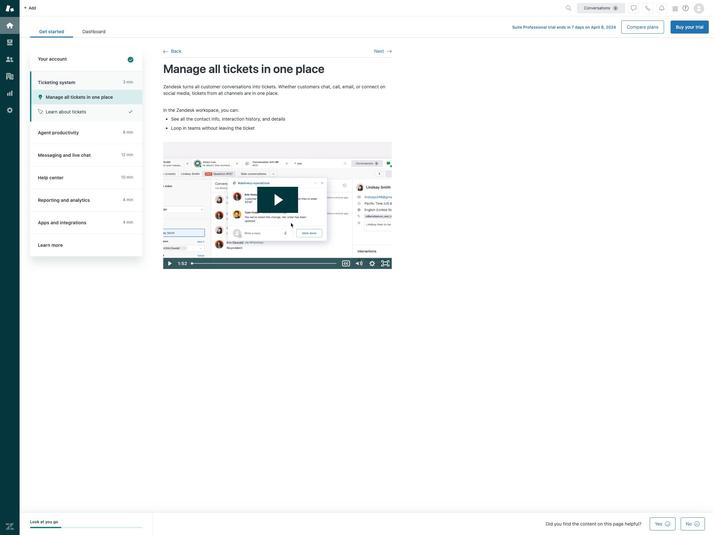 Task type: locate. For each thing, give the bounding box(es) containing it.
main element
[[0, 0, 20, 536]]

video thumbnail image
[[163, 142, 392, 269], [163, 142, 392, 269]]

tab list
[[30, 25, 115, 38]]

footer
[[20, 514, 714, 536]]

progress-bar progress bar
[[30, 528, 142, 529]]

zendesk products image
[[673, 6, 678, 11]]

zendesk image
[[6, 523, 14, 532]]

heading
[[30, 48, 142, 72]]

button displays agent's chat status as invisible. image
[[631, 5, 636, 11]]

tab
[[73, 25, 115, 38]]

views image
[[6, 38, 14, 47]]

progress bar image
[[30, 528, 61, 529]]

video element
[[163, 142, 392, 269]]

organizations image
[[6, 72, 14, 81]]

region
[[163, 84, 392, 269]]

get help image
[[683, 5, 689, 11]]



Task type: describe. For each thing, give the bounding box(es) containing it.
notifications image
[[659, 5, 665, 11]]

admin image
[[6, 106, 14, 115]]

reporting image
[[6, 89, 14, 98]]

customers image
[[6, 55, 14, 64]]

get started image
[[6, 21, 14, 30]]

zendesk support image
[[6, 4, 14, 13]]

content-title region
[[163, 64, 392, 73]]

April 8, 2024 text field
[[591, 25, 616, 30]]



Task type: vqa. For each thing, say whether or not it's contained in the screenshot.
Notifications icon
yes



